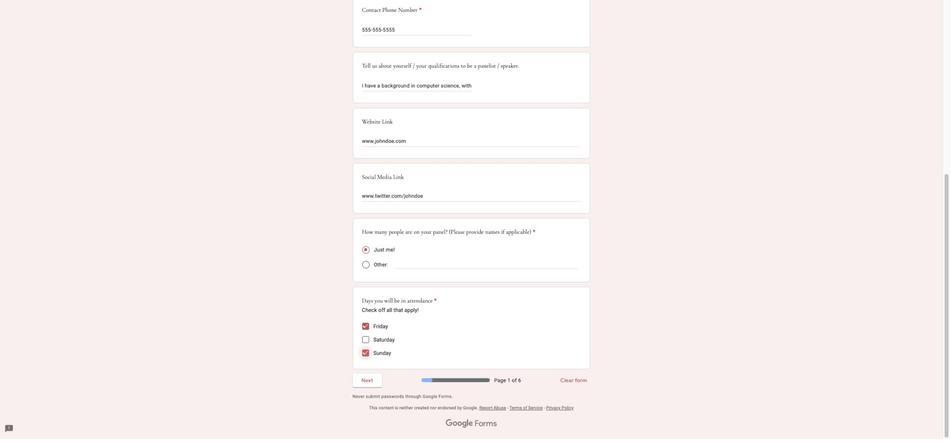 Task type: vqa. For each thing, say whether or not it's contained in the screenshot.
Friday option
yes



Task type: describe. For each thing, give the bounding box(es) containing it.
1 heading from the top
[[362, 6, 422, 15]]

sunday image
[[362, 350, 369, 357]]

Saturday checkbox
[[362, 337, 369, 344]]

google image
[[446, 420, 474, 429]]

required question element for 3rd 'heading' from the bottom of the page
[[418, 6, 422, 15]]

Just me! radio
[[362, 247, 370, 254]]

Other response text field
[[396, 261, 578, 269]]

3 heading from the top
[[362, 296, 437, 305]]

required question element for first 'heading' from the bottom of the page
[[433, 296, 437, 305]]



Task type: locate. For each thing, give the bounding box(es) containing it.
2 horizontal spatial required question element
[[532, 228, 536, 237]]

0 vertical spatial required question element
[[418, 6, 422, 15]]

1 horizontal spatial required question element
[[433, 296, 437, 305]]

2 heading from the top
[[362, 228, 536, 237]]

report a problem to google image
[[4, 425, 13, 434]]

Friday checkbox
[[362, 323, 369, 330]]

0 horizontal spatial required question element
[[418, 6, 422, 15]]

None text field
[[362, 138, 581, 146], [362, 193, 581, 202], [362, 138, 581, 146], [362, 193, 581, 202]]

1 vertical spatial heading
[[362, 228, 536, 237]]

progress bar
[[422, 379, 490, 383]]

saturday image
[[363, 337, 369, 343]]

0 vertical spatial heading
[[362, 6, 422, 15]]

Sunday checkbox
[[362, 350, 369, 357]]

friday image
[[362, 323, 369, 330]]

required question element for second 'heading'
[[532, 228, 536, 237]]

list
[[353, 0, 591, 370], [362, 320, 581, 360]]

None text field
[[362, 26, 472, 35], [362, 82, 472, 91], [362, 26, 472, 35], [362, 82, 472, 91]]

None radio
[[362, 262, 370, 269]]

heading
[[362, 6, 422, 15], [362, 228, 536, 237], [362, 296, 437, 305]]

just me! image
[[364, 249, 367, 252]]

2 vertical spatial heading
[[362, 296, 437, 305]]

2 vertical spatial required question element
[[433, 296, 437, 305]]

required question element
[[418, 6, 422, 15], [532, 228, 536, 237], [433, 296, 437, 305]]

1 vertical spatial required question element
[[532, 228, 536, 237]]



